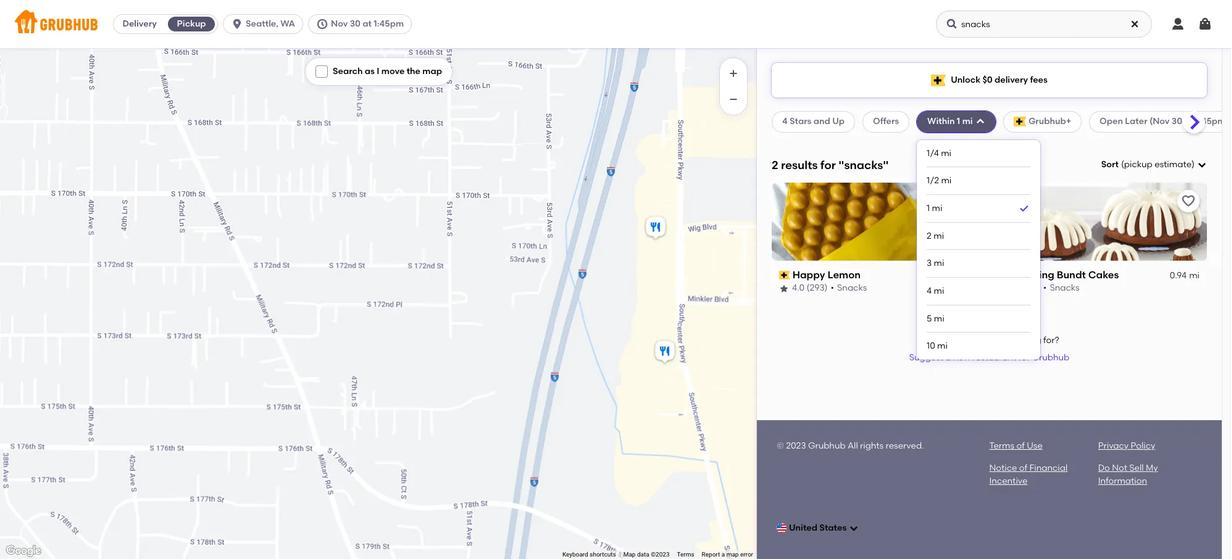 Task type: vqa. For each thing, say whether or not it's contained in the screenshot.
©2023
yes



Task type: describe. For each thing, give the bounding box(es) containing it.
report a map error
[[702, 552, 754, 559]]

privacy policy link
[[1099, 441, 1156, 452]]

mi right within
[[963, 116, 973, 127]]

reserved.
[[886, 441, 925, 452]]

mi for 0.92 mi
[[967, 271, 978, 281]]

• snacks
[[831, 283, 868, 294]]

svg image inside united states button
[[850, 524, 859, 534]]

search as i move the map
[[333, 66, 442, 77]]

up
[[833, 116, 845, 127]]

30 inside button
[[350, 19, 361, 29]]

my
[[1147, 464, 1159, 474]]

keyboard shortcuts
[[563, 552, 616, 559]]

for?
[[1044, 335, 1060, 346]]

"snacks"
[[839, 158, 889, 172]]

financial
[[1030, 464, 1068, 474]]

minus icon image
[[728, 93, 740, 106]]

(nov
[[1150, 116, 1170, 127]]

do not sell my information
[[1099, 464, 1159, 487]]

5
[[927, 314, 932, 324]]

estimate
[[1155, 159, 1192, 170]]

open later (nov 30 at 1:45pm)
[[1100, 116, 1230, 127]]

united states
[[789, 523, 847, 534]]

seattle, wa
[[246, 19, 295, 29]]

)
[[1192, 159, 1195, 170]]

nov 30 at 1:45pm button
[[308, 14, 417, 34]]

seattle, wa button
[[223, 14, 308, 34]]

happy lemon
[[793, 269, 861, 281]]

grubhub+
[[1029, 116, 1072, 127]]

suggest a new restaurant for grubhub button
[[904, 347, 1076, 370]]

happy lemon logo image
[[772, 183, 985, 261]]

0 vertical spatial map
[[423, 66, 442, 77]]

incentive
[[990, 476, 1028, 487]]

you're
[[984, 335, 1010, 346]]

1/4
[[927, 148, 939, 159]]

mi for 1/4 mi
[[942, 148, 952, 159]]

2 results for "snacks"
[[772, 158, 889, 172]]

plus icon image
[[728, 67, 740, 80]]

terms of use
[[990, 441, 1043, 452]]

report
[[702, 552, 720, 559]]

2 mi
[[927, 231, 945, 241]]

save this restaurant image for nothing bundt cakes
[[1182, 194, 1197, 209]]

none field containing sort
[[1102, 159, 1208, 171]]

search
[[333, 66, 363, 77]]

save this restaurant button for happy lemon
[[955, 190, 978, 212]]

happy lemon image
[[644, 215, 668, 242]]

2 • from the left
[[1044, 283, 1047, 294]]

i
[[377, 66, 380, 77]]

united states button
[[777, 518, 859, 540]]

nothing bundt cakes
[[1016, 269, 1120, 281]]

pickup
[[177, 19, 206, 29]]

mi for 10 mi
[[938, 341, 948, 352]]

seattle,
[[246, 19, 279, 29]]

of for terms
[[1017, 441, 1025, 452]]

delivery button
[[114, 14, 166, 34]]

report a map error link
[[702, 552, 754, 559]]

1 snacks from the left
[[838, 283, 868, 294]]

© 2023 grubhub all rights reserved.
[[777, 441, 925, 452]]

svg image inside seattle, wa button
[[231, 18, 243, 30]]

(5)
[[1030, 283, 1041, 294]]

check icon image
[[1019, 202, 1031, 215]]

the
[[407, 66, 421, 77]]

offers
[[874, 116, 900, 127]]

states
[[820, 523, 847, 534]]

stars
[[790, 116, 812, 127]]

save this restaurant image for happy lemon
[[959, 194, 974, 209]]

later
[[1126, 116, 1148, 127]]

as
[[365, 66, 375, 77]]

save this restaurant button for nothing bundt cakes
[[1178, 190, 1200, 212]]

0.94 mi
[[1170, 271, 1200, 281]]

1:45pm
[[374, 19, 404, 29]]

$0
[[983, 75, 993, 85]]

all
[[848, 441, 859, 452]]

1/4 mi
[[927, 148, 952, 159]]

move
[[382, 66, 405, 77]]

4.0
[[793, 283, 805, 294]]

1/2 mi
[[927, 176, 952, 186]]

(293)
[[807, 283, 828, 294]]

1/2
[[927, 176, 940, 186]]

2 for 2 mi
[[927, 231, 932, 241]]

4.0 (293)
[[793, 283, 828, 294]]

mi for 1 mi
[[933, 203, 943, 214]]

nothing bundt cakes image
[[653, 339, 678, 366]]

for inside button
[[1019, 353, 1031, 363]]

rights
[[861, 441, 884, 452]]

privacy
[[1099, 441, 1129, 452]]

bundt
[[1057, 269, 1087, 281]]

map region
[[0, 0, 871, 560]]

4 stars and up
[[783, 116, 845, 127]]

of for notice
[[1020, 464, 1028, 474]]

looking
[[1012, 335, 1042, 346]]

fees
[[1031, 75, 1048, 85]]

subscription pass image
[[1002, 271, 1013, 280]]

1 mi option
[[927, 195, 1031, 223]]



Task type: locate. For each thing, give the bounding box(es) containing it.
map
[[423, 66, 442, 77], [727, 552, 739, 559]]

1 horizontal spatial map
[[727, 552, 739, 559]]

1 horizontal spatial grubhub plus flag logo image
[[1014, 117, 1027, 127]]

don't
[[920, 335, 942, 346]]

4 inside list box
[[927, 286, 932, 297]]

1 horizontal spatial for
[[1019, 353, 1031, 363]]

1 vertical spatial 30
[[1172, 116, 1183, 127]]

for right results
[[821, 158, 836, 172]]

map
[[624, 552, 636, 559]]

save this restaurant image
[[959, 194, 974, 209], [1182, 194, 1197, 209]]

restaurant
[[973, 353, 1017, 363]]

4 mi
[[927, 286, 945, 297]]

2 save this restaurant button from the left
[[1178, 190, 1200, 212]]

a left new
[[946, 353, 952, 363]]

a for suggest
[[946, 353, 952, 363]]

1 horizontal spatial save this restaurant button
[[1178, 190, 1200, 212]]

mi up 2 mi
[[933, 203, 943, 214]]

notice
[[990, 464, 1018, 474]]

nothing bundt cakes logo image
[[995, 183, 1208, 261]]

1 horizontal spatial save this restaurant image
[[1182, 194, 1197, 209]]

0 horizontal spatial at
[[363, 19, 372, 29]]

mi for 4 mi
[[934, 286, 945, 297]]

open
[[1100, 116, 1124, 127]]

1 • from the left
[[831, 283, 835, 294]]

©
[[777, 441, 784, 452]]

pickup button
[[166, 14, 218, 34]]

list box containing 1/4 mi
[[927, 140, 1031, 360]]

terms for terms of use
[[990, 441, 1015, 452]]

0 horizontal spatial for
[[821, 158, 836, 172]]

10
[[927, 341, 936, 352]]

mi for 2 mi
[[934, 231, 945, 241]]

mi up 3 mi
[[934, 231, 945, 241]]

(
[[1122, 159, 1125, 170]]

2 left results
[[772, 158, 779, 172]]

snacks down nothing bundt cakes
[[1050, 283, 1080, 294]]

0 vertical spatial 2
[[772, 158, 779, 172]]

mi right the 3
[[934, 258, 945, 269]]

grubhub plus flag logo image for unlock $0 delivery fees
[[932, 74, 947, 86]]

a right report
[[722, 552, 725, 559]]

0 horizontal spatial 1
[[927, 203, 930, 214]]

save this restaurant button down )
[[1178, 190, 1200, 212]]

0 horizontal spatial save this restaurant button
[[955, 190, 978, 212]]

0 vertical spatial grubhub plus flag logo image
[[932, 74, 947, 86]]

mi inside option
[[933, 203, 943, 214]]

0.92
[[948, 271, 965, 281]]

terms link
[[677, 552, 695, 559]]

2 up the 3
[[927, 231, 932, 241]]

0 vertical spatial for
[[821, 158, 836, 172]]

new
[[954, 353, 971, 363]]

a
[[946, 353, 952, 363], [722, 552, 725, 559]]

mi for 1/2 mi
[[942, 176, 952, 186]]

star icon image
[[780, 284, 789, 294]]

results
[[781, 158, 818, 172]]

mi up 5 mi
[[934, 286, 945, 297]]

1 horizontal spatial terms
[[990, 441, 1015, 452]]

grubhub plus flag logo image
[[932, 74, 947, 86], [1014, 117, 1027, 127]]

0 horizontal spatial 30
[[350, 19, 361, 29]]

0 horizontal spatial snacks
[[838, 283, 868, 294]]

grubhub inside button
[[1033, 353, 1070, 363]]

svg image inside nov 30 at 1:45pm button
[[316, 18, 329, 30]]

data
[[637, 552, 650, 559]]

a for report
[[722, 552, 725, 559]]

2 for 2 results for "snacks"
[[772, 158, 779, 172]]

snacks down "lemon"
[[838, 283, 868, 294]]

suggest a new restaurant for grubhub
[[910, 353, 1070, 363]]

map left error
[[727, 552, 739, 559]]

grubhub left all
[[809, 441, 846, 452]]

information
[[1099, 476, 1148, 487]]

don't see what you're looking for?
[[920, 335, 1060, 346]]

4 for 4 mi
[[927, 286, 932, 297]]

pickup
[[1125, 159, 1153, 170]]

• right (5) on the bottom right of the page
[[1044, 283, 1047, 294]]

sell
[[1130, 464, 1145, 474]]

0 vertical spatial a
[[946, 353, 952, 363]]

united
[[789, 523, 818, 534]]

delivery
[[995, 75, 1029, 85]]

within
[[928, 116, 955, 127]]

grubhub plus flag logo image left the grubhub+
[[1014, 117, 1027, 127]]

2 snacks from the left
[[1050, 283, 1080, 294]]

mi right the 5
[[935, 314, 945, 324]]

1 horizontal spatial •
[[1044, 283, 1047, 294]]

at inside nov 30 at 1:45pm button
[[363, 19, 372, 29]]

of
[[1017, 441, 1025, 452], [1020, 464, 1028, 474]]

of inside notice of financial incentive
[[1020, 464, 1028, 474]]

1 vertical spatial a
[[722, 552, 725, 559]]

4
[[783, 116, 788, 127], [927, 286, 932, 297]]

1 vertical spatial of
[[1020, 464, 1028, 474]]

shortcuts
[[590, 552, 616, 559]]

1 save this restaurant image from the left
[[959, 194, 974, 209]]

nov
[[331, 19, 348, 29]]

of left use
[[1017, 441, 1025, 452]]

mi right 10
[[938, 341, 948, 352]]

terms for 'terms' 'link'
[[677, 552, 695, 559]]

and
[[814, 116, 831, 127]]

1 horizontal spatial 4
[[927, 286, 932, 297]]

0 vertical spatial 4
[[783, 116, 788, 127]]

nothing
[[1016, 269, 1055, 281]]

1 mi
[[927, 203, 943, 214]]

(5) • snacks
[[1030, 283, 1080, 294]]

1 horizontal spatial 2
[[927, 231, 932, 241]]

0.92 mi
[[948, 271, 978, 281]]

Search for food, convenience, alcohol... search field
[[937, 11, 1153, 38]]

0 horizontal spatial terms
[[677, 552, 695, 559]]

suggest
[[910, 353, 944, 363]]

map data ©2023
[[624, 552, 670, 559]]

2 save this restaurant image from the left
[[1182, 194, 1197, 209]]

5 mi
[[927, 314, 945, 324]]

1 vertical spatial terms
[[677, 552, 695, 559]]

save this restaurant image down )
[[1182, 194, 1197, 209]]

0 horizontal spatial a
[[722, 552, 725, 559]]

of up incentive
[[1020, 464, 1028, 474]]

notice of financial incentive link
[[990, 464, 1068, 487]]

• down happy lemon
[[831, 283, 835, 294]]

30 right nov
[[350, 19, 361, 29]]

4 left stars
[[783, 116, 788, 127]]

use
[[1027, 441, 1043, 452]]

30 right (nov
[[1172, 116, 1183, 127]]

delivery
[[123, 19, 157, 29]]

0 vertical spatial terms
[[990, 441, 1015, 452]]

0 horizontal spatial grubhub
[[809, 441, 846, 452]]

map right the
[[423, 66, 442, 77]]

keyboard
[[563, 552, 589, 559]]

0 horizontal spatial map
[[423, 66, 442, 77]]

1 vertical spatial grubhub plus flag logo image
[[1014, 117, 1027, 127]]

0.94
[[1170, 271, 1187, 281]]

3
[[927, 258, 932, 269]]

terms up notice
[[990, 441, 1015, 452]]

list box
[[927, 140, 1031, 360]]

1 horizontal spatial at
[[1185, 116, 1194, 127]]

1 horizontal spatial snacks
[[1050, 283, 1080, 294]]

0 horizontal spatial •
[[831, 283, 835, 294]]

grubhub plus flag logo image left unlock
[[932, 74, 947, 86]]

mi for 0.94 mi
[[1190, 271, 1200, 281]]

google image
[[3, 544, 44, 560]]

snacks
[[838, 283, 868, 294], [1050, 283, 1080, 294]]

1 vertical spatial for
[[1019, 353, 1031, 363]]

1
[[957, 116, 961, 127], [927, 203, 930, 214]]

•
[[831, 283, 835, 294], [1044, 283, 1047, 294]]

1 vertical spatial grubhub
[[809, 441, 846, 452]]

privacy policy
[[1099, 441, 1156, 452]]

subscription pass image
[[780, 271, 791, 280]]

10 mi
[[927, 341, 948, 352]]

4 down the 3
[[927, 286, 932, 297]]

a inside button
[[946, 353, 952, 363]]

1 inside option
[[927, 203, 930, 214]]

main navigation navigation
[[0, 0, 1232, 48]]

3 mi
[[927, 258, 945, 269]]

lemon
[[828, 269, 861, 281]]

sort
[[1102, 159, 1119, 170]]

0 vertical spatial 1
[[957, 116, 961, 127]]

0 horizontal spatial grubhub plus flag logo image
[[932, 74, 947, 86]]

mi right '1/4'
[[942, 148, 952, 159]]

notice of financial incentive
[[990, 464, 1068, 487]]

save this restaurant button right 1 mi
[[955, 190, 978, 212]]

terms
[[990, 441, 1015, 452], [677, 552, 695, 559]]

wa
[[281, 19, 295, 29]]

mi right 0.94 in the right of the page
[[1190, 271, 1200, 281]]

error
[[741, 552, 754, 559]]

©2023
[[651, 552, 670, 559]]

svg image
[[1171, 17, 1186, 32], [231, 18, 243, 30], [946, 18, 959, 30], [1131, 19, 1140, 29], [850, 524, 859, 534]]

grubhub plus flag logo image for grubhub+
[[1014, 117, 1027, 127]]

0 horizontal spatial save this restaurant image
[[959, 194, 974, 209]]

grubhub down for?
[[1033, 353, 1070, 363]]

within 1 mi
[[928, 116, 973, 127]]

do
[[1099, 464, 1111, 474]]

nov 30 at 1:45pm
[[331, 19, 404, 29]]

sort ( pickup estimate )
[[1102, 159, 1195, 170]]

for down looking
[[1019, 353, 1031, 363]]

None field
[[1102, 159, 1208, 171]]

1 vertical spatial 4
[[927, 286, 932, 297]]

1 down 1/2
[[927, 203, 930, 214]]

save this restaurant image right 1 mi
[[959, 194, 974, 209]]

mi right 1/2
[[942, 176, 952, 186]]

see
[[944, 335, 959, 346]]

at left the 1:45pm
[[363, 19, 372, 29]]

0 horizontal spatial 2
[[772, 158, 779, 172]]

svg image
[[1198, 17, 1213, 32], [316, 18, 329, 30], [976, 117, 986, 127], [1198, 160, 1208, 170]]

1 vertical spatial 2
[[927, 231, 932, 241]]

for
[[821, 158, 836, 172], [1019, 353, 1031, 363]]

1 vertical spatial at
[[1185, 116, 1194, 127]]

0 horizontal spatial 4
[[783, 116, 788, 127]]

unlock
[[951, 75, 981, 85]]

0 vertical spatial at
[[363, 19, 372, 29]]

1 horizontal spatial grubhub
[[1033, 353, 1070, 363]]

terms left report
[[677, 552, 695, 559]]

mi for 5 mi
[[935, 314, 945, 324]]

policy
[[1131, 441, 1156, 452]]

1 right within
[[957, 116, 961, 127]]

language select image
[[777, 524, 787, 534]]

1 horizontal spatial a
[[946, 353, 952, 363]]

0 vertical spatial grubhub
[[1033, 353, 1070, 363]]

at left 1:45pm)
[[1185, 116, 1194, 127]]

mi right 0.92
[[967, 271, 978, 281]]

0 vertical spatial of
[[1017, 441, 1025, 452]]

mi for 3 mi
[[934, 258, 945, 269]]

1 save this restaurant button from the left
[[955, 190, 978, 212]]

0 vertical spatial 30
[[350, 19, 361, 29]]

1 horizontal spatial 30
[[1172, 116, 1183, 127]]

keyboard shortcuts button
[[563, 551, 616, 560]]

1 vertical spatial map
[[727, 552, 739, 559]]

2 inside list box
[[927, 231, 932, 241]]

cakes
[[1089, 269, 1120, 281]]

1 vertical spatial 1
[[927, 203, 930, 214]]

4 for 4 stars and up
[[783, 116, 788, 127]]

1 horizontal spatial 1
[[957, 116, 961, 127]]



